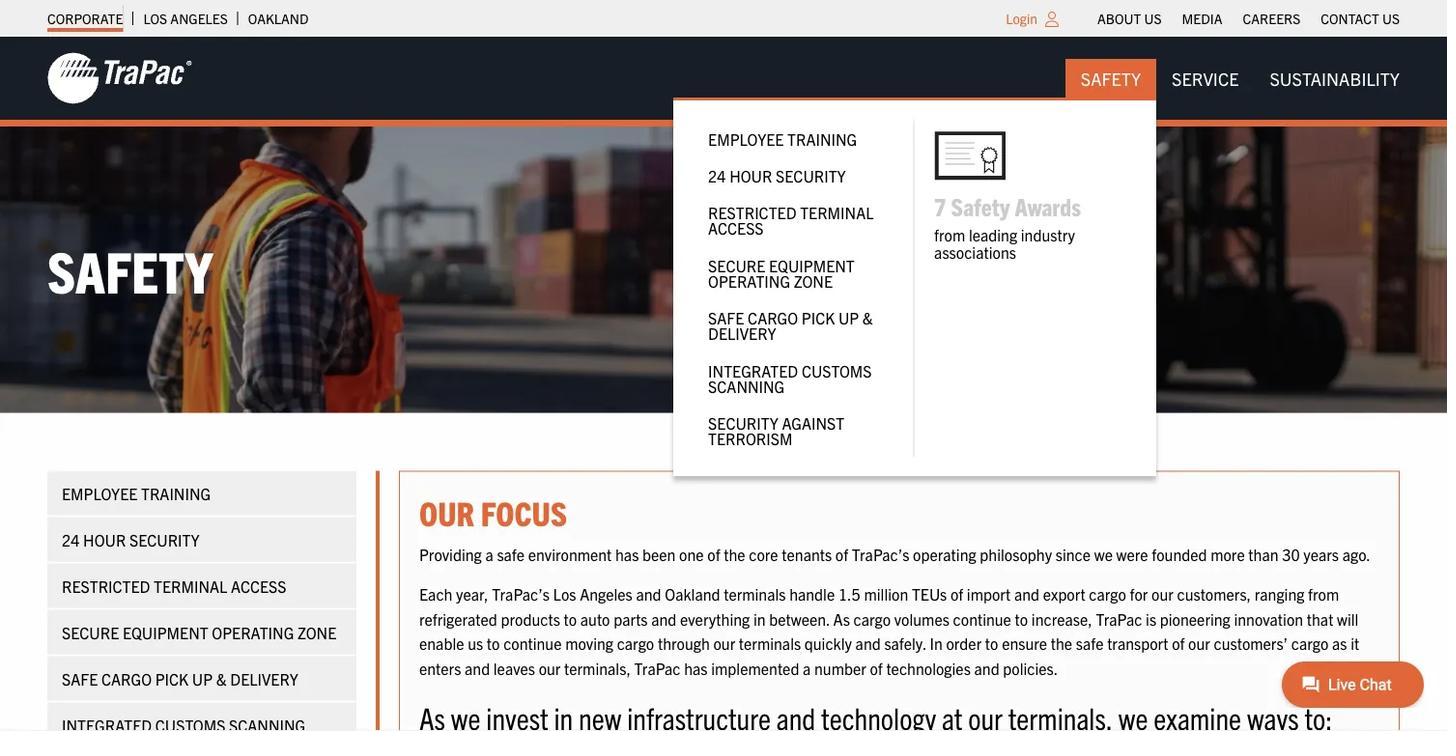 Task type: vqa. For each thing, say whether or not it's contained in the screenshot.
from inside 7 Safety Awards From Leading Industry Associations
yes



Task type: locate. For each thing, give the bounding box(es) containing it.
menu bar containing about us
[[1088, 5, 1411, 32]]

the left "core"
[[724, 544, 746, 564]]

restricted terminal access
[[709, 203, 874, 238], [62, 577, 287, 596]]

as
[[834, 609, 850, 629]]

trapac up transport
[[1096, 609, 1143, 629]]

1 horizontal spatial restricted terminal access
[[709, 203, 874, 238]]

secure equipment operating zone for the bottom secure equipment operating zone link
[[62, 623, 337, 642]]

1 vertical spatial operating
[[212, 623, 294, 642]]

0 vertical spatial zone
[[794, 271, 833, 290]]

has down through
[[684, 659, 708, 678]]

safe inside safe cargo pick up & delivery
[[709, 308, 745, 328]]

our
[[1152, 585, 1174, 604], [714, 634, 736, 653], [1189, 634, 1211, 653], [539, 659, 561, 678]]

angeles left oakland link
[[170, 10, 228, 27]]

2 us from the left
[[1383, 10, 1400, 27]]

1 horizontal spatial hour
[[730, 166, 773, 185]]

employee
[[709, 129, 784, 148], [62, 484, 138, 503]]

oakland inside each year, trapac's los angeles and oakland terminals handle 1.5 million teus of import and export cargo for our customers, ranging from refrigerated products to auto parts and everything in between. as cargo volumes continue to increase, trapac is pioneering innovation that will enable us to continue moving cargo through our terminals quickly and safely. in order to ensure the safe transport of our customers' cargo as it enters and leaves our terminals, trapac has implemented a number of technologies and policies.
[[665, 585, 721, 604]]

operating for right secure equipment operating zone link
[[709, 271, 791, 290]]

operating for the bottom secure equipment operating zone link
[[212, 623, 294, 642]]

1 horizontal spatial cargo
[[748, 308, 798, 328]]

secure inside secure equipment operating zone
[[709, 256, 766, 275]]

pioneering
[[1161, 609, 1231, 629]]

customers,
[[1178, 585, 1252, 604]]

1 vertical spatial los
[[553, 585, 576, 604]]

service
[[1172, 67, 1239, 89]]

corporate image
[[47, 51, 192, 105]]

trapac down through
[[635, 659, 681, 678]]

from up that
[[1309, 585, 1340, 604]]

0 horizontal spatial 24 hour security link
[[47, 518, 357, 562]]

7 safety awards menu item
[[935, 120, 1138, 262]]

continue down import
[[953, 609, 1012, 629]]

0 horizontal spatial restricted
[[62, 577, 150, 596]]

0 vertical spatial secure equipment operating zone link
[[693, 247, 894, 299]]

2 horizontal spatial safety
[[1081, 67, 1142, 89]]

terrorism
[[709, 429, 793, 448]]

0 horizontal spatial 24
[[62, 530, 80, 550]]

parts
[[614, 609, 648, 629]]

1 horizontal spatial secure equipment operating zone
[[709, 256, 855, 290]]

0 vertical spatial trapac's
[[852, 544, 910, 564]]

0 vertical spatial security
[[776, 166, 846, 185]]

one
[[680, 544, 704, 564]]

careers link
[[1243, 5, 1301, 32]]

safe down focus in the bottom of the page
[[497, 544, 525, 564]]

0 vertical spatial access
[[709, 219, 764, 238]]

of right teus
[[951, 585, 964, 604]]

oakland up everything
[[665, 585, 721, 604]]

safe down increase,
[[1076, 634, 1104, 653]]

a down quickly
[[803, 659, 811, 678]]

los
[[143, 10, 167, 27], [553, 585, 576, 604]]

industry
[[1021, 225, 1076, 245]]

the down increase,
[[1051, 634, 1073, 653]]

of
[[708, 544, 721, 564], [836, 544, 849, 564], [951, 585, 964, 604], [1172, 634, 1185, 653], [870, 659, 883, 678]]

0 horizontal spatial zone
[[298, 623, 337, 642]]

0 horizontal spatial 24 hour security
[[62, 530, 200, 550]]

number
[[815, 659, 867, 678]]

contact
[[1321, 10, 1380, 27]]

our down everything
[[714, 634, 736, 653]]

has left been
[[616, 544, 639, 564]]

1 vertical spatial equipment
[[123, 623, 208, 642]]

0 horizontal spatial pick
[[155, 669, 189, 689]]

0 horizontal spatial from
[[935, 225, 966, 245]]

0 vertical spatial terminal
[[800, 203, 874, 222]]

safety inside safety link
[[1081, 67, 1142, 89]]

our right leaves
[[539, 659, 561, 678]]

from inside each year, trapac's los angeles and oakland terminals handle 1.5 million teus of import and export cargo for our customers, ranging from refrigerated products to auto parts and everything in between. as cargo volumes continue to increase, trapac is pioneering innovation that will enable us to continue moving cargo through our terminals quickly and safely. in order to ensure the safe transport of our customers' cargo as it enters and leaves our terminals, trapac has implemented a number of technologies and policies.
[[1309, 585, 1340, 604]]

restricted
[[709, 203, 797, 222], [62, 577, 150, 596]]

careers
[[1243, 10, 1301, 27]]

0 vertical spatial pick
[[802, 308, 835, 328]]

0 vertical spatial terminals
[[724, 585, 786, 604]]

1 vertical spatial zone
[[298, 623, 337, 642]]

1 horizontal spatial safe
[[1076, 634, 1104, 653]]

1 vertical spatial security
[[709, 413, 779, 433]]

us for contact us
[[1383, 10, 1400, 27]]

up for "safe cargo pick up & delivery" link to the left
[[192, 669, 213, 689]]

1 horizontal spatial a
[[803, 659, 811, 678]]

0 vertical spatial 24 hour security link
[[693, 157, 894, 194]]

0 horizontal spatial cargo
[[101, 669, 152, 689]]

0 vertical spatial continue
[[953, 609, 1012, 629]]

1 horizontal spatial restricted
[[709, 203, 797, 222]]

innovation
[[1235, 609, 1304, 629]]

us right about
[[1145, 10, 1162, 27]]

everything
[[680, 609, 750, 629]]

oakland right los angeles
[[248, 10, 309, 27]]

0 horizontal spatial restricted terminal access
[[62, 577, 287, 596]]

0 horizontal spatial equipment
[[123, 623, 208, 642]]

us
[[468, 634, 483, 653]]

terminals,
[[564, 659, 631, 678]]

access
[[709, 219, 764, 238], [231, 577, 287, 596]]

from down 7
[[935, 225, 966, 245]]

secure
[[709, 256, 766, 275], [62, 623, 119, 642]]

angeles inside each year, trapac's los angeles and oakland terminals handle 1.5 million teus of import and export cargo for our customers, ranging from refrigerated products to auto parts and everything in between. as cargo volumes continue to increase, trapac is pioneering innovation that will enable us to continue moving cargo through our terminals quickly and safely. in order to ensure the safe transport of our customers' cargo as it enters and leaves our terminals, trapac has implemented a number of technologies and policies.
[[580, 585, 633, 604]]

0 horizontal spatial secure equipment operating zone
[[62, 623, 337, 642]]

ranging
[[1255, 585, 1305, 604]]

cargo inside safe cargo pick up & delivery
[[748, 308, 798, 328]]

secure equipment operating zone link
[[693, 247, 894, 299], [47, 611, 357, 655]]

0 horizontal spatial operating
[[212, 623, 294, 642]]

1 vertical spatial from
[[1309, 585, 1340, 604]]

0 horizontal spatial the
[[724, 544, 746, 564]]

increase,
[[1032, 609, 1093, 629]]

0 horizontal spatial delivery
[[230, 669, 299, 689]]

0 vertical spatial from
[[935, 225, 966, 245]]

corporate
[[47, 10, 123, 27]]

and
[[636, 585, 662, 604], [1015, 585, 1040, 604], [652, 609, 677, 629], [856, 634, 881, 653], [465, 659, 490, 678], [975, 659, 1000, 678]]

safety inside 7 safety awards from leading industry associations
[[952, 191, 1010, 221]]

0 horizontal spatial safe
[[497, 544, 525, 564]]

pick inside safe cargo pick up & delivery
[[802, 308, 835, 328]]

los inside each year, trapac's los angeles and oakland terminals handle 1.5 million teus of import and export cargo for our customers, ranging from refrigerated products to auto parts and everything in between. as cargo volumes continue to increase, trapac is pioneering innovation that will enable us to continue moving cargo through our terminals quickly and safely. in order to ensure the safe transport of our customers' cargo as it enters and leaves our terminals, trapac has implemented a number of technologies and policies.
[[553, 585, 576, 604]]

1 vertical spatial up
[[192, 669, 213, 689]]

0 vertical spatial delivery
[[709, 324, 777, 343]]

1 vertical spatial delivery
[[230, 669, 299, 689]]

providing a safe environment has been one of the core tenants of trapac's operating philosophy since we were founded more than 30 years ago.
[[419, 544, 1371, 564]]

1 horizontal spatial secure
[[709, 256, 766, 275]]

secure equipment operating zone inside 7 safety awards menu
[[709, 256, 855, 290]]

employee training link
[[693, 120, 894, 157], [47, 471, 357, 516]]

0 vertical spatial &
[[863, 308, 873, 328]]

oakland
[[248, 10, 309, 27], [665, 585, 721, 604]]

0 vertical spatial 24
[[709, 166, 726, 185]]

to
[[564, 609, 577, 629], [1015, 609, 1029, 629], [487, 634, 500, 653], [986, 634, 999, 653]]

0 horizontal spatial training
[[141, 484, 211, 503]]

in
[[930, 634, 943, 653]]

restricted terminal access inside 7 safety awards menu
[[709, 203, 874, 238]]

of right "number"
[[870, 659, 883, 678]]

cargo for "safe cargo pick up & delivery" link to the right
[[748, 308, 798, 328]]

employee training for the bottommost employee training link
[[62, 484, 211, 503]]

0 horizontal spatial secure equipment operating zone link
[[47, 611, 357, 655]]

to up the ensure
[[1015, 609, 1029, 629]]

cargo
[[748, 308, 798, 328], [101, 669, 152, 689]]

up inside safe cargo pick up & delivery
[[839, 308, 859, 328]]

los angeles
[[143, 10, 228, 27]]

1 vertical spatial 24 hour security
[[62, 530, 200, 550]]

founded
[[1152, 544, 1208, 564]]

1 horizontal spatial safe cargo pick up & delivery link
[[693, 299, 894, 352]]

a right providing
[[486, 544, 494, 564]]

0 vertical spatial secure equipment operating zone
[[709, 256, 855, 290]]

us right contact
[[1383, 10, 1400, 27]]

7
[[935, 191, 947, 221]]

0 vertical spatial trapac
[[1096, 609, 1143, 629]]

terminals up in
[[724, 585, 786, 604]]

employee for the bottommost employee training link
[[62, 484, 138, 503]]

0 horizontal spatial employee training
[[62, 484, 211, 503]]

angeles up auto
[[580, 585, 633, 604]]

1 us from the left
[[1145, 10, 1162, 27]]

1 horizontal spatial safety
[[952, 191, 1010, 221]]

and down order
[[975, 659, 1000, 678]]

0 horizontal spatial continue
[[504, 634, 562, 653]]

0 vertical spatial has
[[616, 544, 639, 564]]

1 horizontal spatial up
[[839, 308, 859, 328]]

zone inside 7 safety awards menu
[[794, 271, 833, 290]]

terminals
[[724, 585, 786, 604], [739, 634, 801, 653]]

0 vertical spatial employee training
[[709, 129, 858, 148]]

pick for "safe cargo pick up & delivery" link to the left
[[155, 669, 189, 689]]

1 horizontal spatial trapac's
[[852, 544, 910, 564]]

0 vertical spatial operating
[[709, 271, 791, 290]]

safe
[[497, 544, 525, 564], [1076, 634, 1104, 653]]

los down environment
[[553, 585, 576, 604]]

1 vertical spatial &
[[216, 669, 227, 689]]

safety
[[1081, 67, 1142, 89], [952, 191, 1010, 221], [47, 234, 213, 305]]

0 horizontal spatial safe cargo pick up & delivery link
[[47, 657, 357, 701]]

equipment
[[769, 256, 855, 275], [123, 623, 208, 642]]

0 horizontal spatial has
[[616, 544, 639, 564]]

order
[[947, 634, 982, 653]]

employee training for employee training link within the 7 safety awards menu
[[709, 129, 858, 148]]

continue down products
[[504, 634, 562, 653]]

trapac
[[1096, 609, 1143, 629], [635, 659, 681, 678]]

0 vertical spatial angeles
[[170, 10, 228, 27]]

1 vertical spatial trapac's
[[492, 585, 550, 604]]

restricted terminal access link
[[693, 194, 894, 247], [47, 564, 357, 609]]

us
[[1145, 10, 1162, 27], [1383, 10, 1400, 27]]

0 vertical spatial safe cargo pick up & delivery link
[[693, 299, 894, 352]]

1 vertical spatial employee
[[62, 484, 138, 503]]

0 vertical spatial safe cargo pick up & delivery
[[709, 308, 873, 343]]

contact us
[[1321, 10, 1400, 27]]

up
[[839, 308, 859, 328], [192, 669, 213, 689]]

0 vertical spatial up
[[839, 308, 859, 328]]

from inside 7 safety awards from leading industry associations
[[935, 225, 966, 245]]

it
[[1351, 634, 1360, 653]]

0 vertical spatial a
[[486, 544, 494, 564]]

cargo down that
[[1292, 634, 1329, 653]]

1 horizontal spatial 24
[[709, 166, 726, 185]]

cargo down parts
[[617, 634, 655, 653]]

0 horizontal spatial up
[[192, 669, 213, 689]]

training inside 7 safety awards menu
[[788, 129, 858, 148]]

cargo down million at the bottom right of the page
[[854, 609, 891, 629]]

trapac's up products
[[492, 585, 550, 604]]

0 vertical spatial safe
[[709, 308, 745, 328]]

0 vertical spatial hour
[[730, 166, 773, 185]]

philosophy
[[980, 544, 1053, 564]]

to right us
[[487, 634, 500, 653]]

environment
[[528, 544, 612, 564]]

0 vertical spatial restricted
[[709, 203, 797, 222]]

cargo for "safe cargo pick up & delivery" link to the left
[[101, 669, 152, 689]]

1 vertical spatial restricted terminal access
[[62, 577, 287, 596]]

0 horizontal spatial employee
[[62, 484, 138, 503]]

export
[[1044, 585, 1086, 604]]

employee training inside 7 safety awards menu
[[709, 129, 858, 148]]

cargo left for
[[1090, 585, 1127, 604]]

0 horizontal spatial secure
[[62, 623, 119, 642]]

2 vertical spatial security
[[129, 530, 200, 550]]

secure equipment operating zone for right secure equipment operating zone link
[[709, 256, 855, 290]]

secure equipment operating zone
[[709, 256, 855, 290], [62, 623, 337, 642]]

1 horizontal spatial los
[[553, 585, 576, 604]]

operating inside 7 safety awards menu
[[709, 271, 791, 290]]

0 horizontal spatial hour
[[83, 530, 126, 550]]

1 horizontal spatial operating
[[709, 271, 791, 290]]

operating
[[709, 271, 791, 290], [212, 623, 294, 642]]

employee inside 7 safety awards menu
[[709, 129, 784, 148]]

corporate link
[[47, 5, 123, 32]]

24 hour security link
[[693, 157, 894, 194], [47, 518, 357, 562]]

login
[[1006, 10, 1038, 27]]

1 horizontal spatial from
[[1309, 585, 1340, 604]]

login link
[[1006, 10, 1038, 27]]

0 horizontal spatial safety
[[47, 234, 213, 305]]

security inside security against terrorism
[[709, 413, 779, 433]]

1 vertical spatial cargo
[[101, 669, 152, 689]]

since
[[1056, 544, 1091, 564]]

1 vertical spatial secure
[[62, 623, 119, 642]]

training
[[788, 129, 858, 148], [141, 484, 211, 503]]

been
[[643, 544, 676, 564]]

terminal
[[800, 203, 874, 222], [154, 577, 227, 596]]

24 inside 7 safety awards menu
[[709, 166, 726, 185]]

safe cargo pick up & delivery
[[709, 308, 873, 343], [62, 669, 299, 689]]

1 vertical spatial angeles
[[580, 585, 633, 604]]

safe cargo pick up & delivery inside 7 safety awards menu
[[709, 308, 873, 343]]

hour
[[730, 166, 773, 185], [83, 530, 126, 550]]

that
[[1307, 609, 1334, 629]]

our
[[419, 492, 474, 534]]

1 horizontal spatial &
[[863, 308, 873, 328]]

trapac's up million at the bottom right of the page
[[852, 544, 910, 564]]

los up corporate image
[[143, 10, 167, 27]]

menu bar
[[1088, 5, 1411, 32]]

1 horizontal spatial 24 hour security link
[[693, 157, 894, 194]]

24 hour security
[[709, 166, 846, 185], [62, 530, 200, 550]]

safe inside each year, trapac's los angeles and oakland terminals handle 1.5 million teus of import and export cargo for our customers, ranging from refrigerated products to auto parts and everything in between. as cargo volumes continue to increase, trapac is pioneering innovation that will enable us to continue moving cargo through our terminals quickly and safely. in order to ensure the safe transport of our customers' cargo as it enters and leaves our terminals, trapac has implemented a number of technologies and policies.
[[1076, 634, 1104, 653]]

1 vertical spatial safety
[[952, 191, 1010, 221]]

0 vertical spatial oakland
[[248, 10, 309, 27]]

us for about us
[[1145, 10, 1162, 27]]

0 horizontal spatial safe
[[62, 669, 98, 689]]

1 horizontal spatial employee training
[[709, 129, 858, 148]]

terminals down in
[[739, 634, 801, 653]]

0 horizontal spatial us
[[1145, 10, 1162, 27]]



Task type: describe. For each thing, give the bounding box(es) containing it.
tenants
[[782, 544, 832, 564]]

delivery inside safe cargo pick up & delivery
[[709, 324, 777, 343]]

focus
[[481, 492, 567, 534]]

integrated customs scanning link
[[693, 352, 894, 405]]

1 vertical spatial terminals
[[739, 634, 801, 653]]

in
[[754, 609, 766, 629]]

about us link
[[1098, 5, 1162, 32]]

0 vertical spatial los
[[143, 10, 167, 27]]

technologies
[[887, 659, 971, 678]]

and down us
[[465, 659, 490, 678]]

sustainability
[[1270, 67, 1400, 89]]

2 vertical spatial safety
[[47, 234, 213, 305]]

as
[[1333, 634, 1348, 653]]

products
[[501, 609, 560, 629]]

and up through
[[652, 609, 677, 629]]

has inside each year, trapac's los angeles and oakland terminals handle 1.5 million teus of import and export cargo for our customers, ranging from refrigerated products to auto parts and everything in between. as cargo volumes continue to increase, trapac is pioneering innovation that will enable us to continue moving cargo through our terminals quickly and safely. in order to ensure the safe transport of our customers' cargo as it enters and leaves our terminals, trapac has implemented a number of technologies and policies.
[[684, 659, 708, 678]]

for
[[1130, 585, 1149, 604]]

enable
[[419, 634, 464, 653]]

associations
[[935, 242, 1017, 262]]

year,
[[456, 585, 489, 604]]

scanning
[[709, 376, 785, 396]]

quickly
[[805, 634, 852, 653]]

import
[[967, 585, 1011, 604]]

training for employee training link within the 7 safety awards menu
[[788, 129, 858, 148]]

will
[[1338, 609, 1359, 629]]

policies.
[[1003, 659, 1059, 678]]

through
[[658, 634, 710, 653]]

0 horizontal spatial restricted terminal access link
[[47, 564, 357, 609]]

integrated customs scanning
[[709, 361, 872, 396]]

moving
[[566, 634, 614, 653]]

1 vertical spatial continue
[[504, 634, 562, 653]]

safety link
[[1066, 59, 1157, 98]]

7 safety awards menu
[[674, 98, 1157, 476]]

employee training link inside 7 safety awards menu
[[693, 120, 894, 157]]

to left auto
[[564, 609, 577, 629]]

trapac's inside each year, trapac's los angeles and oakland terminals handle 1.5 million teus of import and export cargo for our customers, ranging from refrigerated products to auto parts and everything in between. as cargo volumes continue to increase, trapac is pioneering innovation that will enable us to continue moving cargo through our terminals quickly and safely. in order to ensure the safe transport of our customers' cargo as it enters and leaves our terminals, trapac has implemented a number of technologies and policies.
[[492, 585, 550, 604]]

contact us link
[[1321, 5, 1400, 32]]

1 horizontal spatial restricted terminal access link
[[693, 194, 894, 247]]

about
[[1098, 10, 1142, 27]]

pick for "safe cargo pick up & delivery" link to the right
[[802, 308, 835, 328]]

teus
[[912, 585, 947, 604]]

terminal inside 7 safety awards menu
[[800, 203, 874, 222]]

integrated
[[709, 361, 799, 380]]

million
[[864, 585, 909, 604]]

equipment inside 7 safety awards menu
[[769, 256, 855, 275]]

about us
[[1098, 10, 1162, 27]]

7 safety awards from leading industry associations
[[935, 191, 1082, 262]]

awards
[[1015, 191, 1082, 221]]

30
[[1283, 544, 1300, 564]]

safe for "safe cargo pick up & delivery" link to the left
[[62, 669, 98, 689]]

0 horizontal spatial angeles
[[170, 10, 228, 27]]

years
[[1304, 544, 1340, 564]]

implemented
[[712, 659, 800, 678]]

customers'
[[1214, 634, 1288, 653]]

providing
[[419, 544, 482, 564]]

1 vertical spatial employee training link
[[47, 471, 357, 516]]

safely.
[[885, 634, 927, 653]]

against
[[782, 413, 845, 433]]

0 horizontal spatial safe cargo pick up & delivery
[[62, 669, 299, 689]]

and up parts
[[636, 585, 662, 604]]

zone for the bottom secure equipment operating zone link
[[298, 623, 337, 642]]

to right order
[[986, 634, 999, 653]]

24 hour security inside 7 safety awards menu
[[709, 166, 846, 185]]

the inside each year, trapac's los angeles and oakland terminals handle 1.5 million teus of import and export cargo for our customers, ranging from refrigerated products to auto parts and everything in between. as cargo volumes continue to increase, trapac is pioneering innovation that will enable us to continue moving cargo through our terminals quickly and safely. in order to ensure the safe transport of our customers' cargo as it enters and leaves our terminals, trapac has implemented a number of technologies and policies.
[[1051, 634, 1073, 653]]

core
[[749, 544, 779, 564]]

volumes
[[895, 609, 950, 629]]

safe for "safe cargo pick up & delivery" link to the right
[[709, 308, 745, 328]]

1 horizontal spatial secure equipment operating zone link
[[693, 247, 894, 299]]

1 vertical spatial hour
[[83, 530, 126, 550]]

ago.
[[1343, 544, 1371, 564]]

and left safely.
[[856, 634, 881, 653]]

between.
[[770, 609, 830, 629]]

refrigerated
[[419, 609, 498, 629]]

our right for
[[1152, 585, 1174, 604]]

media
[[1183, 10, 1223, 27]]

1 horizontal spatial continue
[[953, 609, 1012, 629]]

we
[[1095, 544, 1113, 564]]

restricted inside 7 safety awards menu
[[709, 203, 797, 222]]

enters
[[419, 659, 461, 678]]

and left export on the right of page
[[1015, 585, 1040, 604]]

each year, trapac's los angeles and oakland terminals handle 1.5 million teus of import and export cargo for our customers, ranging from refrigerated products to auto parts and everything in between. as cargo volumes continue to increase, trapac is pioneering innovation that will enable us to continue moving cargo through our terminals quickly and safely. in order to ensure the safe transport of our customers' cargo as it enters and leaves our terminals, trapac has implemented a number of technologies and policies.
[[419, 585, 1360, 678]]

1 vertical spatial secure equipment operating zone link
[[47, 611, 357, 655]]

1 vertical spatial 24 hour security link
[[47, 518, 357, 562]]

security against terrorism link
[[693, 405, 894, 457]]

service link
[[1157, 59, 1255, 98]]

of down pioneering
[[1172, 634, 1185, 653]]

oakland link
[[248, 5, 309, 32]]

7 safety awards menu bar
[[674, 59, 1416, 476]]

our down pioneering
[[1189, 634, 1211, 653]]

of right one
[[708, 544, 721, 564]]

1 horizontal spatial trapac
[[1096, 609, 1143, 629]]

training for the bottommost employee training link
[[141, 484, 211, 503]]

safety menu item
[[674, 59, 1157, 476]]

each
[[419, 585, 453, 604]]

media link
[[1183, 5, 1223, 32]]

secure for the bottom secure equipment operating zone link
[[62, 623, 119, 642]]

than
[[1249, 544, 1279, 564]]

were
[[1117, 544, 1149, 564]]

los angeles link
[[143, 5, 228, 32]]

auto
[[581, 609, 610, 629]]

1.5
[[839, 585, 861, 604]]

secure for right secure equipment operating zone link
[[709, 256, 766, 275]]

operating
[[913, 544, 977, 564]]

access inside 7 safety awards menu
[[709, 219, 764, 238]]

ensure
[[1002, 634, 1048, 653]]

more
[[1211, 544, 1245, 564]]

sustainability link
[[1255, 59, 1416, 98]]

up for "safe cargo pick up & delivery" link to the right
[[839, 308, 859, 328]]

1 vertical spatial terminal
[[154, 577, 227, 596]]

a inside each year, trapac's los angeles and oakland terminals handle 1.5 million teus of import and export cargo for our customers, ranging from refrigerated products to auto parts and everything in between. as cargo volumes continue to increase, trapac is pioneering innovation that will enable us to continue moving cargo through our terminals quickly and safely. in order to ensure the safe transport of our customers' cargo as it enters and leaves our terminals, trapac has implemented a number of technologies and policies.
[[803, 659, 811, 678]]

1 vertical spatial restricted
[[62, 577, 150, 596]]

zone for right secure equipment operating zone link
[[794, 271, 833, 290]]

transport
[[1108, 634, 1169, 653]]

0 horizontal spatial oakland
[[248, 10, 309, 27]]

our focus
[[419, 492, 567, 534]]

of right tenants
[[836, 544, 849, 564]]

0 horizontal spatial trapac
[[635, 659, 681, 678]]

leaves
[[494, 659, 535, 678]]

24 hour security link inside 7 safety awards menu
[[693, 157, 894, 194]]

handle
[[790, 585, 835, 604]]

1 vertical spatial access
[[231, 577, 287, 596]]

light image
[[1046, 12, 1059, 27]]

hour inside 7 safety awards menu
[[730, 166, 773, 185]]

is
[[1146, 609, 1157, 629]]

1 vertical spatial 24
[[62, 530, 80, 550]]

leading
[[969, 225, 1018, 245]]

0 vertical spatial safe
[[497, 544, 525, 564]]

security against terrorism
[[709, 413, 845, 448]]

employee for employee training link within the 7 safety awards menu
[[709, 129, 784, 148]]

& inside 7 safety awards menu
[[863, 308, 873, 328]]

customs
[[802, 361, 872, 380]]



